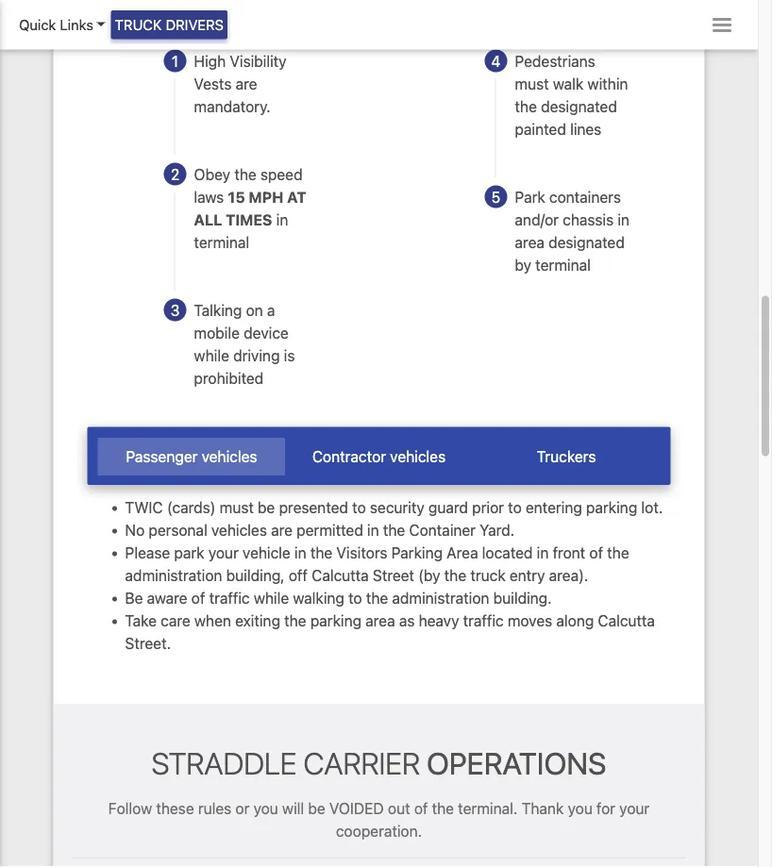 Task type: describe. For each thing, give the bounding box(es) containing it.
of inside 'follow these rules or you will be voided out of the terminal. thank you for your cooperation.'
[[414, 800, 428, 818]]

0 horizontal spatial administration
[[125, 567, 222, 585]]

visitors
[[337, 545, 388, 563]]

front
[[553, 545, 586, 563]]

pedestrians
[[515, 52, 596, 70]]

speed
[[261, 166, 303, 184]]

terminal.
[[458, 800, 518, 818]]

care
[[161, 613, 190, 631]]

twic
[[125, 499, 163, 517]]

is
[[284, 347, 295, 365]]

street
[[373, 567, 415, 585]]

in up visitors
[[367, 522, 379, 540]]

entry
[[510, 567, 545, 585]]

1
[[172, 52, 179, 70]]

15
[[228, 188, 245, 206]]

the right the front
[[607, 545, 630, 563]]

be inside twic (cards) must be presented to security guard prior to entering parking lot. no personal vehicles are permitted in the container yard. please park your vehicle in the visitors parking area located in front of the administration building, off calcutta street (by the truck entry area). be aware of traffic while walking to the administration building. take care when exiting the parking area as heavy traffic moves along calcutta street.
[[258, 499, 275, 517]]

in inside in terminal
[[276, 211, 288, 229]]

mph
[[249, 188, 284, 206]]

guard
[[429, 499, 468, 517]]

area inside 'park containers and/or chassis in area designated by terminal'
[[515, 234, 545, 252]]

talking
[[194, 302, 242, 320]]

when
[[194, 613, 231, 631]]

follow
[[108, 800, 152, 818]]

the down street
[[366, 590, 388, 608]]

vests
[[194, 75, 232, 93]]

are inside twic (cards) must be presented to security guard prior to entering parking lot. no personal vehicles are permitted in the container yard. please park your vehicle in the visitors parking area located in front of the administration building, off calcutta street (by the truck entry area). be aware of traffic while walking to the administration building. take care when exiting the parking area as heavy traffic moves along calcutta street.
[[271, 522, 293, 540]]

to right prior
[[508, 499, 522, 517]]

are inside high visibility vests are mandatory.
[[236, 75, 257, 93]]

truck
[[471, 567, 506, 585]]

3
[[171, 302, 180, 320]]

rules
[[198, 800, 232, 818]]

voided
[[329, 800, 384, 818]]

moves
[[508, 613, 553, 631]]

designated inside pedestrians must walk within the designated painted lines
[[541, 98, 617, 116]]

15 mph at all times
[[194, 188, 306, 229]]

contractor vehicles
[[312, 448, 446, 466]]

1 vertical spatial administration
[[392, 590, 490, 608]]

in terminal
[[194, 211, 288, 252]]

passenger vehicles link
[[98, 438, 285, 476]]

5
[[492, 188, 501, 206]]

device
[[244, 324, 289, 342]]

the down security
[[383, 522, 405, 540]]

truck
[[115, 17, 162, 33]]

laws
[[194, 188, 224, 206]]

area inside twic (cards) must be presented to security guard prior to entering parking lot. no personal vehicles are permitted in the container yard. please park your vehicle in the visitors parking area located in front of the administration building, off calcutta street (by the truck entry area). be aware of traffic while walking to the administration building. take care when exiting the parking area as heavy traffic moves along calcutta street.
[[366, 613, 395, 631]]

quick links
[[19, 17, 93, 33]]

containers
[[549, 188, 621, 206]]

out
[[388, 800, 410, 818]]

truckers
[[537, 448, 596, 466]]

the inside pedestrians must walk within the designated painted lines
[[515, 98, 537, 116]]

personal
[[149, 522, 208, 540]]

vehicles for passenger vehicles
[[202, 448, 257, 466]]

exiting
[[235, 613, 280, 631]]

(by
[[418, 567, 441, 585]]

parking
[[392, 545, 443, 563]]

walk
[[553, 75, 584, 93]]

truckers link
[[473, 438, 660, 476]]

park
[[174, 545, 205, 563]]

0 horizontal spatial traffic
[[209, 590, 250, 608]]

the down permitted on the left bottom of the page
[[311, 545, 333, 563]]

1 vertical spatial parking
[[310, 613, 362, 631]]

straddle
[[152, 746, 297, 782]]

times
[[226, 211, 272, 229]]

passenger
[[126, 448, 198, 466]]

entering
[[526, 499, 582, 517]]

contractor
[[312, 448, 386, 466]]

drivers
[[166, 17, 224, 33]]

1 vertical spatial traffic
[[463, 613, 504, 631]]

the down walking
[[284, 613, 307, 631]]

obey the speed laws
[[194, 166, 303, 206]]

by
[[515, 256, 532, 274]]

building,
[[226, 567, 285, 585]]

quick
[[19, 17, 56, 33]]

must inside twic (cards) must be presented to security guard prior to entering parking lot. no personal vehicles are permitted in the container yard. please park your vehicle in the visitors parking area located in front of the administration building, off calcutta street (by the truck entry area). be aware of traffic while walking to the administration building. take care when exiting the parking area as heavy traffic moves along calcutta street.
[[220, 499, 254, 517]]

straddle carrier operations
[[152, 746, 607, 782]]

in inside 'park containers and/or chassis in area designated by terminal'
[[618, 211, 630, 229]]

park
[[515, 188, 546, 206]]

truck drivers link
[[111, 10, 228, 39]]

area).
[[549, 567, 589, 585]]

truck drivers
[[115, 17, 224, 33]]

will
[[282, 800, 304, 818]]

high
[[194, 52, 226, 70]]

aware
[[147, 590, 188, 608]]

these
[[156, 800, 194, 818]]

follow these rules or you will be voided out of the terminal. thank you for your cooperation.
[[108, 800, 650, 841]]

obey
[[194, 166, 230, 184]]

on
[[246, 302, 263, 320]]

quick links link
[[19, 14, 105, 35]]

in up off
[[295, 545, 307, 563]]

2 horizontal spatial of
[[590, 545, 603, 563]]

passenger vehicles
[[126, 448, 257, 466]]

0 vertical spatial parking
[[586, 499, 638, 517]]

while inside talking on a mobile device while driving is prohibited
[[194, 347, 229, 365]]



Task type: locate. For each thing, give the bounding box(es) containing it.
0 vertical spatial of
[[590, 545, 603, 563]]

operations
[[427, 746, 607, 782]]

1 horizontal spatial are
[[271, 522, 293, 540]]

0 horizontal spatial must
[[220, 499, 254, 517]]

administration up aware
[[125, 567, 222, 585]]

contractor vehicles link
[[285, 438, 473, 476]]

to right walking
[[349, 590, 362, 608]]

1 horizontal spatial while
[[254, 590, 289, 608]]

for
[[597, 800, 616, 818]]

cooperation.
[[336, 823, 422, 841]]

0 vertical spatial traffic
[[209, 590, 250, 608]]

twic (cards) must be presented to security guard prior to entering parking lot. no personal vehicles are permitted in the container yard. please park your vehicle in the visitors parking area located in front of the administration building, off calcutta street (by the truck entry area). be aware of traffic while walking to the administration building. take care when exiting the parking area as heavy traffic moves along calcutta street.
[[125, 499, 663, 653]]

vehicle
[[243, 545, 291, 563]]

vehicles up "vehicle"
[[211, 522, 267, 540]]

in right chassis
[[618, 211, 630, 229]]

to up permitted on the left bottom of the page
[[352, 499, 366, 517]]

2
[[171, 166, 180, 184]]

in left the front
[[537, 545, 549, 563]]

yard.
[[480, 522, 515, 540]]

0 horizontal spatial terminal
[[194, 234, 249, 252]]

1 vertical spatial area
[[366, 613, 395, 631]]

0 vertical spatial must
[[515, 75, 549, 93]]

while down mobile
[[194, 347, 229, 365]]

you right or
[[254, 800, 278, 818]]

0 vertical spatial administration
[[125, 567, 222, 585]]

no
[[125, 522, 145, 540]]

1 horizontal spatial administration
[[392, 590, 490, 608]]

must inside pedestrians must walk within the designated painted lines
[[515, 75, 549, 93]]

of
[[590, 545, 603, 563], [191, 590, 205, 608], [414, 800, 428, 818]]

0 vertical spatial are
[[236, 75, 257, 93]]

off
[[289, 567, 308, 585]]

vehicles inside twic (cards) must be presented to security guard prior to entering parking lot. no personal vehicles are permitted in the container yard. please park your vehicle in the visitors parking area located in front of the administration building, off calcutta street (by the truck entry area). be aware of traffic while walking to the administration building. take care when exiting the parking area as heavy traffic moves along calcutta street.
[[211, 522, 267, 540]]

area left as
[[366, 613, 395, 631]]

take
[[125, 613, 157, 631]]

of right out
[[414, 800, 428, 818]]

1 horizontal spatial area
[[515, 234, 545, 252]]

be right the will
[[308, 800, 325, 818]]

0 horizontal spatial of
[[191, 590, 205, 608]]

parking left lot.
[[586, 499, 638, 517]]

1 horizontal spatial of
[[414, 800, 428, 818]]

0 vertical spatial while
[[194, 347, 229, 365]]

lines
[[570, 120, 602, 138]]

of right the front
[[590, 545, 603, 563]]

0 horizontal spatial area
[[366, 613, 395, 631]]

0 vertical spatial be
[[258, 499, 275, 517]]

lot.
[[642, 499, 663, 517]]

street.
[[125, 635, 171, 653]]

thank
[[522, 800, 564, 818]]

of up "when" on the left of the page
[[191, 590, 205, 608]]

terminal inside in terminal
[[194, 234, 249, 252]]

traffic right heavy
[[463, 613, 504, 631]]

tab list
[[87, 428, 671, 486]]

high visibility vests are mandatory.
[[194, 52, 287, 116]]

4
[[491, 52, 501, 70]]

1 vertical spatial be
[[308, 800, 325, 818]]

tab list containing passenger vehicles
[[87, 428, 671, 486]]

0 horizontal spatial parking
[[310, 613, 362, 631]]

1 horizontal spatial must
[[515, 75, 549, 93]]

your right the park
[[209, 545, 239, 563]]

the inside obey the speed laws
[[234, 166, 257, 184]]

located
[[482, 545, 533, 563]]

carrier
[[304, 746, 420, 782]]

park containers and/or chassis in area designated by terminal
[[515, 188, 630, 274]]

must right (cards) at left bottom
[[220, 499, 254, 517]]

1 vertical spatial while
[[254, 590, 289, 608]]

1 vertical spatial calcutta
[[598, 613, 655, 631]]

while up exiting
[[254, 590, 289, 608]]

a
[[267, 302, 275, 320]]

building.
[[494, 590, 552, 608]]

1 vertical spatial your
[[620, 800, 650, 818]]

1 vertical spatial of
[[191, 590, 205, 608]]

driving
[[233, 347, 280, 365]]

heavy
[[419, 613, 459, 631]]

0 horizontal spatial your
[[209, 545, 239, 563]]

terminal right by
[[536, 256, 591, 274]]

and/or
[[515, 211, 559, 229]]

1 horizontal spatial traffic
[[463, 613, 504, 631]]

parking
[[586, 499, 638, 517], [310, 613, 362, 631]]

talking on a mobile device while driving is prohibited
[[194, 302, 295, 388]]

area up by
[[515, 234, 545, 252]]

you left 'for'
[[568, 800, 593, 818]]

links
[[60, 17, 93, 33]]

pedestrians must walk within the designated painted lines
[[515, 52, 628, 138]]

designated down chassis
[[549, 234, 625, 252]]

1 horizontal spatial parking
[[586, 499, 638, 517]]

designated inside 'park containers and/or chassis in area designated by terminal'
[[549, 234, 625, 252]]

(cards)
[[167, 499, 216, 517]]

0 vertical spatial your
[[209, 545, 239, 563]]

area
[[515, 234, 545, 252], [366, 613, 395, 631]]

vehicles
[[202, 448, 257, 466], [390, 448, 446, 466], [211, 522, 267, 540]]

1 horizontal spatial your
[[620, 800, 650, 818]]

the up 15
[[234, 166, 257, 184]]

area
[[447, 545, 478, 563]]

1 you from the left
[[254, 800, 278, 818]]

prior
[[472, 499, 504, 517]]

vehicles for contractor vehicles
[[390, 448, 446, 466]]

0 vertical spatial calcutta
[[312, 567, 369, 585]]

1 horizontal spatial terminal
[[536, 256, 591, 274]]

please
[[125, 545, 170, 563]]

parking down walking
[[310, 613, 362, 631]]

prohibited
[[194, 370, 264, 388]]

1 vertical spatial are
[[271, 522, 293, 540]]

permitted
[[297, 522, 363, 540]]

the up the painted
[[515, 98, 537, 116]]

calcutta up walking
[[312, 567, 369, 585]]

designated
[[541, 98, 617, 116], [549, 234, 625, 252]]

1 horizontal spatial you
[[568, 800, 593, 818]]

2 you from the left
[[568, 800, 593, 818]]

while
[[194, 347, 229, 365], [254, 590, 289, 608]]

your right 'for'
[[620, 800, 650, 818]]

be inside 'follow these rules or you will be voided out of the terminal. thank you for your cooperation.'
[[308, 800, 325, 818]]

container
[[409, 522, 476, 540]]

the right out
[[432, 800, 454, 818]]

are
[[236, 75, 257, 93], [271, 522, 293, 540]]

calcutta right along
[[598, 613, 655, 631]]

in
[[276, 211, 288, 229], [618, 211, 630, 229], [367, 522, 379, 540], [295, 545, 307, 563], [537, 545, 549, 563]]

calcutta
[[312, 567, 369, 585], [598, 613, 655, 631]]

administration up heavy
[[392, 590, 490, 608]]

chassis
[[563, 211, 614, 229]]

you
[[254, 800, 278, 818], [568, 800, 593, 818]]

be
[[125, 590, 143, 608]]

terminal inside 'park containers and/or chassis in area designated by terminal'
[[536, 256, 591, 274]]

the down area
[[445, 567, 467, 585]]

the inside 'follow these rules or you will be voided out of the terminal. thank you for your cooperation.'
[[432, 800, 454, 818]]

to
[[352, 499, 366, 517], [508, 499, 522, 517], [349, 590, 362, 608]]

while inside twic (cards) must be presented to security guard prior to entering parking lot. no personal vehicles are permitted in the container yard. please park your vehicle in the visitors parking area located in front of the administration building, off calcutta street (by the truck entry area). be aware of traffic while walking to the administration building. take care when exiting the parking area as heavy traffic moves along calcutta street.
[[254, 590, 289, 608]]

along
[[557, 613, 594, 631]]

0 horizontal spatial are
[[236, 75, 257, 93]]

be up "vehicle"
[[258, 499, 275, 517]]

0 horizontal spatial be
[[258, 499, 275, 517]]

your inside twic (cards) must be presented to security guard prior to entering parking lot. no personal vehicles are permitted in the container yard. please park your vehicle in the visitors parking area located in front of the administration building, off calcutta street (by the truck entry area). be aware of traffic while walking to the administration building. take care when exiting the parking area as heavy traffic moves along calcutta street.
[[209, 545, 239, 563]]

walking
[[293, 590, 345, 608]]

1 horizontal spatial be
[[308, 800, 325, 818]]

0 horizontal spatial calcutta
[[312, 567, 369, 585]]

in down at
[[276, 211, 288, 229]]

visibility
[[230, 52, 287, 70]]

vehicles up security
[[390, 448, 446, 466]]

designated up lines on the right of page
[[541, 98, 617, 116]]

1 horizontal spatial calcutta
[[598, 613, 655, 631]]

as
[[399, 613, 415, 631]]

traffic up "when" on the left of the page
[[209, 590, 250, 608]]

all
[[194, 211, 222, 229]]

terminal
[[194, 234, 249, 252], [536, 256, 591, 274]]

0 horizontal spatial while
[[194, 347, 229, 365]]

traffic
[[209, 590, 250, 608], [463, 613, 504, 631]]

0 vertical spatial area
[[515, 234, 545, 252]]

mobile
[[194, 324, 240, 342]]

vehicles up (cards) at left bottom
[[202, 448, 257, 466]]

terminal down all
[[194, 234, 249, 252]]

security
[[370, 499, 425, 517]]

0 horizontal spatial you
[[254, 800, 278, 818]]

are up "vehicle"
[[271, 522, 293, 540]]

painted
[[515, 120, 566, 138]]

0 vertical spatial designated
[[541, 98, 617, 116]]

at
[[287, 188, 306, 206]]

must down pedestrians
[[515, 75, 549, 93]]

mandatory.
[[194, 98, 271, 116]]

be
[[258, 499, 275, 517], [308, 800, 325, 818]]

1 vertical spatial terminal
[[536, 256, 591, 274]]

your inside 'follow these rules or you will be voided out of the terminal. thank you for your cooperation.'
[[620, 800, 650, 818]]

are down 'visibility'
[[236, 75, 257, 93]]

0 vertical spatial terminal
[[194, 234, 249, 252]]

or
[[236, 800, 250, 818]]

1 vertical spatial designated
[[549, 234, 625, 252]]

2 vertical spatial of
[[414, 800, 428, 818]]

1 vertical spatial must
[[220, 499, 254, 517]]



Task type: vqa. For each thing, say whether or not it's contained in the screenshot.
by at the right of page
yes



